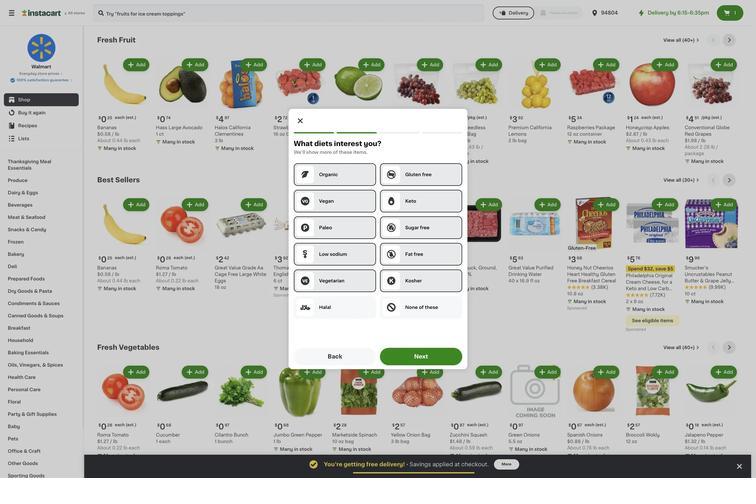 Task type: describe. For each thing, give the bounding box(es) containing it.
0 vertical spatial free
[[586, 246, 597, 251]]

& left gift
[[22, 413, 25, 417]]

personal care link
[[4, 384, 79, 396]]

0.44 for each (est.)
[[112, 279, 123, 283]]

breakfast inside honey nut cheerios heart healthy gluten free breakfast cereal
[[579, 279, 601, 283]]

(est.) inside $ 0 18 each (est.)
[[713, 424, 724, 427]]

9
[[689, 256, 695, 264]]

$ 22 18
[[393, 256, 410, 264]]

$1.27 for the leftmost $0.28 each (estimated) element
[[97, 440, 109, 444]]

1 /pkg (est.) from the left
[[467, 116, 488, 120]]

x inside the great value purified drinking water 40 x 16.9 fl oz
[[516, 279, 519, 283]]

$ 3 92 for premium california lemons
[[510, 116, 524, 123]]

value for 5
[[523, 266, 535, 270]]

$ inside $ 0 28
[[99, 424, 101, 428]]

(40+) for 0
[[683, 346, 696, 350]]

view all (40+) button for 0
[[662, 341, 703, 354]]

aa
[[258, 266, 264, 270]]

$5 for 3
[[374, 267, 380, 271]]

dry
[[8, 289, 16, 294]]

personal care
[[8, 388, 41, 392]]

$ inside the $ 0 67 each (est.)
[[569, 424, 572, 428]]

(105)
[[357, 287, 368, 291]]

dry goods & pasta
[[8, 289, 52, 294]]

about inside conventional globe red grapes $1.98 / lb about 2.28 lb / package
[[685, 145, 699, 150]]

dairy
[[8, 191, 20, 195]]

foods
[[30, 277, 45, 281]]

$1.27 for the right $0.28 each (estimated) element
[[156, 272, 168, 277]]

fresh inside ritz fresh stacks original crackers
[[342, 274, 355, 278]]

x for 2 x 8 oz
[[631, 300, 633, 304]]

service type group
[[493, 6, 584, 19]]

28 for 0
[[107, 424, 112, 428]]

1 horizontal spatial of
[[419, 305, 424, 310]]

bag for 3
[[518, 139, 527, 143]]

grapes inside green seedless grapes bag $1.98 / lb about 2.43 lb / package
[[450, 132, 467, 137]]

oz inside broccoli wokly 12 oz
[[633, 440, 638, 444]]

sponsored badge image for $ 3 68
[[568, 307, 587, 311]]

ct inside thomas' original english muffins 6 ct
[[278, 279, 283, 283]]

deli
[[8, 265, 17, 269]]

cheese,
[[643, 280, 662, 285]]

yellow onion bag 3 lb bag
[[391, 433, 431, 444]]

value for 2
[[229, 266, 241, 270]]

0 horizontal spatial 0.22
[[112, 446, 122, 451]]

51
[[695, 116, 700, 120]]

1.48
[[341, 293, 350, 298]]

oz right 10.8
[[578, 292, 584, 296]]

3 view from the top
[[664, 346, 675, 350]]

18 inside great value grade aa cage free large white eggs 18 oz
[[215, 285, 220, 290]]

great for 5
[[509, 266, 522, 270]]

3 inside yellow onion bag 3 lb bag
[[391, 440, 394, 444]]

vegetarian
[[319, 279, 345, 283]]

these inside what diets interest you? we'll show more of these items.
[[339, 150, 353, 155]]

24
[[634, 116, 640, 120]]

57 for yellow
[[401, 424, 406, 428]]

many inside 8 x 1.48 oz many in stock
[[339, 301, 352, 305]]

1 each
[[333, 132, 347, 137]]

stacks
[[356, 274, 372, 278]]

philadelphia
[[627, 274, 655, 278]]

gluten-
[[568, 246, 586, 251]]

fat
[[406, 252, 413, 257]]

free inside treatment tracker modal dialog
[[367, 462, 379, 468]]

4 for $ 4 97
[[219, 116, 224, 123]]

delivery by 6:15-6:35pm
[[648, 10, 710, 15]]

12 for broccoli wokly 12 oz
[[627, 440, 631, 444]]

original for muffins
[[295, 266, 312, 270]]

/ inside the jalapeno pepper $1.32 / lb about 0.14 lb each
[[699, 440, 701, 444]]

applied
[[433, 462, 454, 468]]

sun harvest seedless red grapes
[[391, 126, 441, 137]]

0 horizontal spatial eggs
[[26, 191, 38, 195]]

conventional
[[685, 126, 716, 130]]

oz down 'lifestyle'
[[639, 300, 644, 304]]

white
[[254, 272, 267, 277]]

(est.) inside $4.51 per package (estimated) 'element'
[[712, 116, 723, 120]]

california for premium california lemons 2 lb bag
[[531, 126, 552, 130]]

0.14
[[700, 446, 709, 451]]

& left 'spices'
[[42, 363, 46, 368]]

$ 0 28
[[99, 424, 112, 431]]

gluten inside honey nut cheerios heart healthy gluten free breakfast cereal
[[601, 272, 616, 277]]

57 for broccoli
[[636, 424, 641, 428]]

1 vertical spatial essentials
[[25, 351, 49, 355]]

broccoli
[[627, 433, 645, 438]]

(est.) inside the $ 0 67 each (est.)
[[596, 424, 607, 427]]

72 inside $ 2 72
[[283, 116, 288, 120]]

3 all from the top
[[677, 346, 682, 350]]

/ inside honeycrisp apples $2.87 / lb about 0.43 lb each
[[641, 132, 643, 137]]

1 horizontal spatial $0.28 each (estimated) element
[[156, 254, 210, 265]]

$ 0 25 for each (est.)
[[99, 256, 112, 264]]

22
[[395, 256, 405, 264]]

getting
[[344, 462, 365, 468]]

lb inside jumbo green pepper 1 lb
[[277, 440, 281, 444]]

$2.87
[[627, 132, 640, 137]]

delivery for delivery by 6:15-6:35pm
[[648, 10, 669, 15]]

ct down the sandwich
[[692, 292, 697, 296]]

view all (40+) for 4
[[664, 38, 696, 42]]

0 horizontal spatial tomato
[[112, 433, 129, 438]]

spices
[[47, 363, 63, 368]]

& left soups
[[44, 314, 48, 318]]

25 for each (est.)
[[107, 256, 112, 260]]

0 horizontal spatial $0.28 each (estimated) element
[[97, 421, 151, 432]]

68 for jumbo green pepper
[[284, 424, 289, 428]]

/pkg (est.) inside $4.51 per package (estimated) 'element'
[[702, 116, 723, 120]]

$ 5 34
[[569, 116, 583, 123]]

each inside the $ 0 28 each (est.)
[[174, 256, 184, 260]]

each inside the $ 0 67 each (est.)
[[585, 424, 595, 427]]

1 inside cucumber 1 each
[[156, 440, 158, 444]]

oz inside the great value purified drinking water 40 x 16.9 fl oz
[[535, 279, 541, 283]]

$0.87 each (estimated) element
[[450, 421, 504, 432]]

2 for great value grade aa cage free large white eggs
[[219, 256, 224, 264]]

$ 5 63
[[510, 256, 524, 264]]

prepared foods
[[8, 277, 45, 281]]

& left craft
[[24, 449, 27, 454]]

meat & seafood link
[[4, 211, 79, 224]]

each inside the jalapeno pepper $1.32 / lb about 0.14 lb each
[[716, 446, 727, 451]]

view for 5
[[664, 178, 676, 183]]

5 for $ 5 63
[[513, 256, 518, 264]]

raspberries
[[568, 126, 595, 130]]

onions for green
[[524, 433, 541, 438]]

$ 0 67 each (est.)
[[569, 424, 607, 431]]

6:15-
[[678, 10, 691, 15]]

1 inside cilantro bunch 1 bunch
[[215, 440, 217, 444]]

honeycrisp apples $2.87 / lb about 0.43 lb each
[[627, 126, 670, 143]]

care for health care
[[24, 376, 36, 380]]

/ inside zucchini squash $1.48 / lb about 0.59 lb each
[[464, 440, 466, 444]]

green for green seedless grapes bag $1.98 / lb about 2.43 lb / package
[[450, 126, 464, 130]]

$1.24 each (estimated) element
[[627, 113, 680, 125]]

see eligible items for 5
[[633, 319, 674, 323]]

jelly
[[721, 279, 732, 283]]

25 for 0
[[107, 116, 112, 120]]

for
[[663, 280, 669, 285]]

1 horizontal spatial 0.22
[[171, 279, 181, 283]]

about inside zucchini squash $1.48 / lb about 0.59 lb each
[[450, 446, 464, 451]]

28 inside the $ 0 28 each (est.)
[[166, 256, 171, 260]]

bag inside marketside spinach 10 oz bag
[[345, 440, 354, 444]]

bag inside yellow onion bag 3 lb bag
[[422, 433, 431, 438]]

each inside zucchini squash $1.48 / lb about 0.59 lb each
[[482, 446, 493, 451]]

crackers
[[351, 280, 372, 285]]

3 for premium california lemons
[[513, 116, 518, 123]]

$ inside $ 0 74
[[157, 116, 160, 120]]

red inside sun harvest seedless red grapes
[[391, 132, 401, 137]]

roma for the right $0.28 each (estimated) element
[[156, 266, 169, 270]]

items.
[[354, 150, 368, 155]]

baby
[[8, 425, 20, 429]]

& left "pasta"
[[34, 289, 38, 294]]

bananas $0.58 / lb about 0.44 lb each for each (est.)
[[97, 266, 140, 283]]

beverages link
[[4, 199, 79, 211]]

(est.) inside $ 1 24 each (est.)
[[653, 116, 664, 120]]

1 vertical spatial 8
[[634, 300, 638, 304]]

free for fat free
[[414, 252, 424, 257]]

& right 'meat'
[[21, 215, 25, 220]]

baking essentials link
[[4, 347, 79, 359]]

original for cheese,
[[656, 274, 673, 278]]

office & craft
[[8, 449, 41, 454]]

strawberries 16 oz container
[[274, 126, 310, 137]]

lemons
[[509, 132, 527, 137]]

$ inside $ 0 18 each (est.)
[[687, 424, 689, 428]]

$0.25 each (estimated) element for each (est.)
[[97, 254, 151, 265]]

low inside add your shopping preferences element
[[319, 252, 329, 257]]

cucumber
[[156, 433, 180, 438]]

green for green onions 5.5 oz
[[509, 433, 523, 438]]

$ 5 76
[[628, 256, 641, 264]]

1 horizontal spatial 72
[[460, 256, 465, 260]]

more
[[320, 150, 332, 155]]

red inside conventional globe red grapes $1.98 / lb about 2.28 lb / package
[[685, 132, 695, 137]]

$0.67 each (estimated) element
[[568, 421, 621, 432]]

free inside great value grade aa cage free large white eggs 18 oz
[[228, 272, 238, 277]]

6:35pm
[[691, 10, 710, 15]]

honey
[[568, 266, 583, 270]]

each inside cucumber 1 each
[[159, 440, 171, 444]]

english
[[274, 272, 290, 277]]

personal
[[8, 388, 28, 392]]

roma for the leftmost $0.28 each (estimated) element
[[97, 433, 111, 438]]

2 down 'lifestyle'
[[627, 300, 629, 304]]

18 for 22
[[406, 256, 410, 260]]

oils, vinegars, & spices link
[[4, 359, 79, 372]]

$ inside $ 9 96
[[687, 256, 689, 260]]

$1.98 for red
[[685, 139, 698, 143]]

floral link
[[4, 396, 79, 409]]

bananas $0.58 / lb about 0.44 lb each for 0
[[97, 126, 140, 143]]

eligible for 3
[[349, 312, 366, 317]]

2 item carousel region from the top
[[97, 174, 739, 336]]

cage
[[215, 272, 227, 277]]

low inside philadelphia original cream cheese, for a keto and low carb lifestyle
[[648, 287, 658, 291]]

3 inside halos california clementines 3 lb
[[215, 139, 218, 143]]

original inside ritz fresh stacks original crackers
[[333, 280, 350, 285]]

$ 0 97 for cilantro bunch
[[216, 424, 230, 431]]

candy
[[31, 228, 46, 232]]

2 horizontal spatial sponsored badge image
[[627, 328, 646, 332]]

$ inside "$ 5 34"
[[569, 116, 572, 120]]

1 vertical spatial these
[[425, 305, 439, 310]]

10.8 oz
[[568, 292, 584, 296]]

$ inside $ 22 18
[[393, 256, 395, 260]]

none of these
[[406, 305, 439, 310]]

10.8
[[568, 292, 577, 296]]

goods for other
[[22, 462, 38, 466]]

you?
[[364, 140, 382, 147]]

67
[[578, 424, 583, 428]]

about inside spanish onions $0.88 / lb about 0.76 lb each
[[568, 446, 582, 451]]

16.9
[[520, 279, 530, 283]]

items for 3
[[367, 312, 380, 317]]

80%/20%
[[450, 272, 472, 277]]

& left candy
[[26, 228, 30, 232]]

bananas for each (est.)
[[97, 266, 117, 270]]

free inside honey nut cheerios heart healthy gluten free breakfast cereal
[[568, 279, 578, 283]]

0 vertical spatial tomato
[[171, 266, 188, 270]]

of inside what diets interest you? we'll show more of these items.
[[333, 150, 338, 155]]

party & gift supplies
[[8, 413, 57, 417]]

main content containing 0
[[84, 26, 752, 479]]

$ inside '$ 4 51'
[[687, 116, 689, 120]]

2 for yellow onion bag
[[395, 424, 400, 431]]

green seedless grapes bag $1.98 / lb about 2.43 lb / package
[[450, 126, 486, 156]]

large inside great value grade aa cage free large white eggs 18 oz
[[239, 272, 252, 277]]

product group containing 1
[[627, 57, 680, 153]]

oz inside strawberries 16 oz container
[[280, 132, 285, 137]]

interest
[[334, 140, 363, 147]]

1 item carousel region from the top
[[97, 34, 739, 169]]

vegan
[[319, 199, 334, 204]]

essentials inside thanksgiving meal essentials
[[8, 166, 32, 171]]

97 up green onions 5.5 oz
[[519, 424, 524, 428]]

$ inside $ 3 88
[[334, 256, 336, 260]]

ct down paper
[[397, 285, 402, 290]]

68 for cucumber
[[166, 424, 171, 428]]

household link
[[4, 335, 79, 347]]

jalapeno pepper $1.32 / lb about 0.14 lb each
[[685, 433, 727, 451]]

$ 3 88
[[334, 256, 347, 264]]

lb inside halos california clementines 3 lb
[[219, 139, 223, 143]]

cilantro
[[215, 433, 233, 438]]

view all (40+) for 0
[[664, 346, 696, 350]]

& inside smucker's uncrustables peanut butter & grape jelly sandwich
[[701, 279, 705, 283]]

12 ct
[[391, 285, 402, 290]]

green onions 5.5 oz
[[509, 433, 541, 444]]

great for 2
[[215, 266, 228, 270]]

1 inside jumbo green pepper 1 lb
[[274, 440, 276, 444]]

1 inside button
[[735, 11, 737, 15]]

floral
[[8, 400, 21, 405]]

towels
[[406, 272, 421, 277]]

$ 3 92 for thomas' original english muffins
[[275, 256, 288, 264]]

premium
[[509, 126, 529, 130]]

again
[[33, 111, 46, 115]]

each inside $ 1 24 each (est.)
[[642, 116, 652, 120]]

$0.88
[[568, 440, 582, 444]]

heart
[[568, 272, 581, 277]]

grapes inside sun harvest seedless red grapes
[[402, 132, 418, 137]]

$ inside $ 2 72
[[275, 116, 278, 120]]

office
[[8, 449, 23, 454]]

delivery for delivery
[[509, 11, 529, 15]]

3 for thomas' original english muffins
[[278, 256, 283, 264]]

sauces
[[43, 302, 60, 306]]

fresh for 0
[[97, 344, 117, 351]]

$0.58 for 0
[[97, 132, 111, 137]]

bunch
[[218, 440, 233, 444]]

pepper inside jumbo green pepper 1 lb
[[306, 433, 323, 438]]

back
[[328, 354, 343, 360]]

strawberries
[[274, 126, 303, 130]]

butter
[[685, 279, 700, 283]]

items for 5
[[661, 319, 674, 323]]

gluten inside add your shopping preferences element
[[406, 173, 422, 177]]

onion
[[407, 433, 421, 438]]

0 vertical spatial 10
[[685, 292, 691, 296]]

eligible for 5
[[643, 319, 660, 323]]

thanksgiving meal essentials link
[[4, 156, 79, 174]]

92 for premium california lemons
[[519, 116, 524, 120]]

pasta
[[39, 289, 52, 294]]



Task type: locate. For each thing, give the bounding box(es) containing it.
deli link
[[4, 261, 79, 273]]

3 down halos
[[215, 139, 218, 143]]

2 $0.58 from the top
[[97, 272, 111, 277]]

94804 button
[[591, 4, 630, 22]]

bakery link
[[4, 248, 79, 261]]

0 vertical spatial gluten
[[406, 173, 422, 177]]

1 $1.98 from the left
[[450, 139, 463, 143]]

1 horizontal spatial save
[[656, 267, 667, 271]]

large down 74
[[169, 126, 182, 130]]

2 vertical spatial original
[[333, 280, 350, 285]]

$0.25 each (estimated) element
[[97, 113, 151, 125], [97, 254, 151, 265]]

1 horizontal spatial $1.27
[[156, 272, 168, 277]]

1 horizontal spatial 18
[[406, 256, 410, 260]]

$1.98 for grapes
[[450, 139, 463, 143]]

1 4 from the left
[[219, 116, 224, 123]]

organic
[[319, 173, 338, 177]]

2 onions from the left
[[524, 433, 541, 438]]

great inside great value grade aa cage free large white eggs 18 oz
[[215, 266, 228, 270]]

thanksgiving
[[8, 160, 39, 164]]

1 grapes from the left
[[402, 132, 418, 137]]

2 seedless from the left
[[465, 126, 486, 130]]

fruit
[[119, 37, 136, 43]]

fresh left fruit
[[97, 37, 117, 43]]

free
[[423, 173, 432, 177], [420, 226, 430, 230], [414, 252, 424, 257], [367, 462, 379, 468]]

bag
[[518, 139, 527, 143], [345, 440, 354, 444], [401, 440, 410, 444]]

see down 2 x 8 oz
[[633, 319, 642, 323]]

1 (40+) from the top
[[683, 38, 696, 42]]

a
[[670, 280, 673, 285]]

12 inside the product group
[[391, 285, 396, 290]]

★★★★★
[[391, 279, 414, 283], [391, 279, 414, 283], [568, 285, 591, 290], [568, 285, 591, 290], [685, 285, 708, 290], [685, 285, 708, 290], [333, 287, 355, 291], [333, 287, 355, 291], [627, 293, 649, 298], [627, 293, 649, 298]]

1 pepper from the left
[[306, 433, 323, 438]]

product group containing 9
[[685, 197, 739, 306]]

see
[[339, 312, 348, 317], [633, 319, 642, 323]]

keto
[[406, 199, 417, 204], [627, 287, 637, 291]]

None search field
[[93, 4, 485, 22]]

product group containing 22
[[391, 197, 445, 300]]

1 horizontal spatial roma tomato $1.27 / lb about 0.22 lb each
[[156, 266, 199, 283]]

bag up 2.43
[[468, 132, 477, 137]]

97 for 0
[[225, 424, 230, 428]]

0 vertical spatial $ 3 92
[[510, 116, 524, 123]]

3 item carousel region from the top
[[97, 341, 739, 466]]

premium california lemons 2 lb bag
[[509, 126, 552, 143]]

1 horizontal spatial see eligible items
[[633, 319, 674, 323]]

2 down lemons
[[509, 139, 512, 143]]

about inside green seedless grapes bag $1.98 / lb about 2.43 lb / package
[[450, 145, 464, 150]]

$ 2 57 up broccoli
[[628, 424, 641, 431]]

1 horizontal spatial $ 0 97
[[510, 424, 524, 431]]

1 vertical spatial items
[[661, 319, 674, 323]]

/pkg inside $4.51 per package (estimated) 'element'
[[702, 116, 711, 120]]

roma tomato $1.27 / lb about 0.22 lb each down $ 0 28
[[97, 433, 140, 451]]

oz inside marketside spinach 10 oz bag
[[339, 440, 344, 444]]

grapes down conventional
[[696, 132, 712, 137]]

0 vertical spatial see
[[339, 312, 348, 317]]

0 horizontal spatial red
[[391, 132, 401, 137]]

1 save from the left
[[362, 267, 373, 271]]

1 $0.25 each (estimated) element from the top
[[97, 113, 151, 125]]

1 vertical spatial 12
[[391, 285, 396, 290]]

1 seedless from the left
[[420, 126, 441, 130]]

1 horizontal spatial onions
[[587, 433, 604, 438]]

all inside 'view all (30+)' popup button
[[677, 178, 682, 183]]

2 view all (40+) from the top
[[664, 346, 696, 350]]

raspberries package 12 oz container
[[568, 126, 616, 137]]

(est.) inside the $ 0 28 each (est.)
[[185, 256, 195, 260]]

1 horizontal spatial see eligible items button
[[627, 315, 680, 326]]

$5 up the a
[[668, 267, 674, 271]]

great value purified drinking water 40 x 16.9 fl oz
[[509, 266, 554, 283]]

1 horizontal spatial 5
[[572, 116, 577, 123]]

sponsored badge image for $ 3 92
[[274, 294, 293, 298]]

$ 0 68 for cucumber
[[157, 424, 171, 431]]

goods inside other goods link
[[22, 462, 38, 466]]

fresh fruit
[[97, 37, 136, 43]]

breakfast inside "link"
[[8, 326, 30, 331]]

delivery inside delivery button
[[509, 11, 529, 15]]

save for 3
[[362, 267, 373, 271]]

california for halos california clementines 3 lb
[[229, 126, 251, 130]]

0 vertical spatial 0.44
[[112, 139, 123, 143]]

1 25 from the top
[[107, 116, 112, 120]]

2 horizontal spatial free
[[586, 246, 597, 251]]

value inside the great value purified drinking water 40 x 16.9 fl oz
[[523, 266, 535, 270]]

2 california from the left
[[531, 126, 552, 130]]

of right none
[[419, 305, 424, 310]]

1 $ 0 68 from the left
[[157, 424, 171, 431]]

2 package from the left
[[685, 152, 705, 156]]

0.22 down the $ 0 28 each (est.)
[[171, 279, 181, 283]]

free right cage
[[228, 272, 238, 277]]

about inside the jalapeno pepper $1.32 / lb about 0.14 lb each
[[685, 446, 699, 451]]

items down 8 x 1.48 oz many in stock on the bottom of page
[[367, 312, 380, 317]]

goods inside dry goods & pasta link
[[17, 289, 33, 294]]

10 down marketside
[[333, 440, 338, 444]]

see eligible items button down 8 x 1.48 oz many in stock on the bottom of page
[[333, 309, 386, 320]]

/pkg (est.) right 51
[[702, 116, 723, 120]]

2 x 8 oz
[[627, 300, 644, 304]]

2 vertical spatial free
[[568, 279, 578, 283]]

best
[[97, 177, 114, 184]]

$ 0 68 for jumbo green pepper
[[275, 424, 289, 431]]

4 inside 'element'
[[689, 116, 695, 123]]

onions inside green onions 5.5 oz
[[524, 433, 541, 438]]

store
[[38, 72, 47, 76]]

0 vertical spatial keto
[[406, 199, 417, 204]]

1 view all (40+) from the top
[[664, 38, 696, 42]]

oz inside great value grade aa cage free large white eggs 18 oz
[[221, 285, 227, 290]]

care for personal care
[[29, 388, 41, 392]]

2 horizontal spatial x
[[631, 300, 633, 304]]

goods for canned
[[27, 314, 43, 318]]

bag down marketside
[[345, 440, 354, 444]]

2 up yellow
[[395, 424, 400, 431]]

grapes inside conventional globe red grapes $1.98 / lb about 2.28 lb / package
[[696, 132, 712, 137]]

see for 5
[[633, 319, 642, 323]]

0 horizontal spatial 4
[[219, 116, 224, 123]]

1 horizontal spatial /pkg (est.)
[[702, 116, 723, 120]]

0 horizontal spatial 28
[[107, 424, 112, 428]]

all
[[677, 38, 682, 42], [677, 178, 682, 183], [677, 346, 682, 350]]

breakfast up household in the bottom of the page
[[8, 326, 30, 331]]

/pkg up green seedless grapes bag $1.98 / lb about 2.43 lb / package
[[467, 116, 476, 120]]

oz inside raspberries package 12 oz container
[[574, 132, 579, 137]]

ritz fresh stacks original crackers
[[333, 274, 372, 285]]

view all (30+) button
[[662, 174, 703, 187]]

all
[[68, 11, 73, 15]]

free for sugar free
[[420, 226, 430, 230]]

2 $ 2 57 from the left
[[628, 424, 641, 431]]

0 horizontal spatial 18
[[215, 285, 220, 290]]

bounty
[[391, 266, 408, 270]]

$ 0 68 up jumbo
[[275, 424, 289, 431]]

oz right fl
[[535, 279, 541, 283]]

1 $0.58 from the top
[[97, 132, 111, 137]]

2 save from the left
[[656, 267, 667, 271]]

1 horizontal spatial see
[[633, 319, 642, 323]]

1 vertical spatial 10
[[333, 440, 338, 444]]

add your shopping preferences element
[[289, 109, 468, 370]]

dairy & eggs
[[8, 191, 38, 195]]

shop link
[[4, 93, 79, 106]]

5 left 34
[[572, 116, 577, 123]]

2 $ 0 97 from the left
[[510, 424, 524, 431]]

eggs down cage
[[215, 279, 226, 283]]

0 horizontal spatial roma
[[97, 433, 111, 438]]

18 inside $ 0 18 each (est.)
[[695, 424, 700, 428]]

12 down raspberries
[[568, 132, 573, 137]]

eggs inside great value grade aa cage free large white eggs 18 oz
[[215, 279, 226, 283]]

goods down condiments & sauces
[[27, 314, 43, 318]]

12 inside raspberries package 12 oz container
[[568, 132, 573, 137]]

0 horizontal spatial green
[[291, 433, 305, 438]]

keto inside add your shopping preferences element
[[406, 199, 417, 204]]

0.43
[[642, 139, 652, 143]]

sponsored badge image
[[274, 294, 293, 298], [568, 307, 587, 311], [627, 328, 646, 332]]

fl
[[531, 279, 534, 283]]

1 horizontal spatial $ 0 68
[[275, 424, 289, 431]]

1 horizontal spatial grapes
[[450, 132, 467, 137]]

squash
[[471, 433, 488, 438]]

3 for honey nut cheerios heart healthy gluten free breakfast cereal
[[572, 256, 577, 264]]

1 vertical spatial goods
[[27, 314, 43, 318]]

2 all from the top
[[677, 178, 682, 183]]

see eligible items button for 5
[[627, 315, 680, 326]]

3 up 'premium'
[[513, 116, 518, 123]]

0 vertical spatial view all (40+)
[[664, 38, 696, 42]]

fat free
[[406, 252, 424, 257]]

3 grapes from the left
[[696, 132, 712, 137]]

2 $0.25 each (estimated) element from the top
[[97, 254, 151, 265]]

2 horizontal spatial 68
[[577, 256, 583, 260]]

health care
[[8, 376, 36, 380]]

stock inside 8 x 1.48 oz many in stock
[[359, 301, 372, 305]]

all for 5
[[677, 178, 682, 183]]

supplies
[[37, 413, 57, 417]]

2 spend from the left
[[629, 267, 644, 271]]

vegetables
[[119, 344, 160, 351]]

0 vertical spatial $1.27
[[156, 272, 168, 277]]

free down heart
[[568, 279, 578, 283]]

$ inside the $ 0 28 each (est.)
[[157, 256, 160, 260]]

0 horizontal spatial 8
[[333, 293, 336, 298]]

1 vertical spatial fresh
[[342, 274, 355, 278]]

2 left 42 on the bottom left
[[219, 256, 224, 264]]

5 for $ 5 76
[[630, 256, 636, 264]]

1 vertical spatial eggs
[[215, 279, 226, 283]]

red down sun
[[391, 132, 401, 137]]

1 horizontal spatial bag
[[468, 132, 477, 137]]

1 california from the left
[[229, 126, 251, 130]]

each inside honeycrisp apples $2.87 / lb about 0.43 lb each
[[658, 139, 670, 143]]

2 $ 0 25 from the top
[[99, 256, 112, 264]]

0 vertical spatial 72
[[283, 116, 288, 120]]

1 57 from the left
[[401, 424, 406, 428]]

$ 2 28
[[334, 424, 347, 431]]

0 vertical spatial items
[[367, 312, 380, 317]]

delivery
[[648, 10, 669, 15], [509, 11, 529, 15]]

$ 2 57 up yellow
[[393, 424, 406, 431]]

save for 5
[[656, 267, 667, 271]]

oz down raspberries
[[574, 132, 579, 137]]

california up clementines
[[229, 126, 251, 130]]

2 $1.98 from the left
[[685, 139, 698, 143]]

(40+) for 4
[[683, 38, 696, 42]]

10 inside marketside spinach 10 oz bag
[[333, 440, 338, 444]]

$ inside '$ 2 28'
[[334, 424, 336, 428]]

5.5
[[509, 440, 516, 444]]

bag inside premium california lemons 2 lb bag
[[518, 139, 527, 143]]

0 vertical spatial see eligible items
[[339, 312, 380, 317]]

original
[[295, 266, 312, 270], [656, 274, 673, 278], [333, 280, 350, 285]]

1 horizontal spatial gluten
[[601, 272, 616, 277]]

what
[[294, 140, 313, 147]]

1 horizontal spatial roma
[[156, 266, 169, 270]]

bag inside yellow onion bag 3 lb bag
[[401, 440, 410, 444]]

green inside jumbo green pepper 1 lb
[[291, 433, 305, 438]]

low
[[319, 252, 329, 257], [648, 287, 658, 291]]

roma down $ 0 28
[[97, 433, 111, 438]]

bananas for 0
[[97, 126, 117, 130]]

97 up halos
[[225, 116, 230, 120]]

2 (40+) from the top
[[683, 346, 696, 350]]

1 horizontal spatial free
[[568, 279, 578, 283]]

28 for 2
[[342, 424, 347, 428]]

1 great from the left
[[215, 266, 228, 270]]

oz down broccoli
[[633, 440, 638, 444]]

$ inside '$ 5 76'
[[628, 256, 630, 260]]

2 view all (40+) button from the top
[[662, 341, 703, 354]]

18 for 0
[[695, 424, 700, 428]]

cilantro bunch 1 bunch
[[215, 433, 249, 444]]

$ 0 74
[[157, 116, 171, 123]]

2 value from the left
[[523, 266, 535, 270]]

1 package from the left
[[450, 152, 470, 156]]

seedless inside green seedless grapes bag $1.98 / lb about 2.43 lb / package
[[465, 126, 486, 130]]

0 horizontal spatial items
[[367, 312, 380, 317]]

free up nut
[[586, 246, 597, 251]]

goods for dry
[[17, 289, 33, 294]]

wokly
[[647, 433, 660, 438]]

2 for broccoli wokly
[[630, 424, 635, 431]]

10 down the sandwich
[[685, 292, 691, 296]]

2 inside premium california lemons 2 lb bag
[[509, 139, 512, 143]]

57 up yellow
[[401, 424, 406, 428]]

lists
[[18, 137, 29, 141]]

1 value from the left
[[229, 266, 241, 270]]

0 vertical spatial eggs
[[26, 191, 38, 195]]

2 /pkg from the left
[[702, 116, 711, 120]]

1 vertical spatial $ 3 92
[[275, 256, 288, 264]]

each (est.) inside $0.87 each (estimated) element
[[468, 424, 489, 427]]

$0.18 each (estimated) element
[[685, 421, 739, 432]]

see eligible items button for 3
[[333, 309, 386, 320]]

97
[[225, 116, 230, 120], [225, 424, 230, 428], [519, 424, 524, 428]]

1 vertical spatial view all (40+)
[[664, 346, 696, 350]]

smucker's uncrustables peanut butter & grape jelly sandwich
[[685, 266, 733, 290]]

(est.) inside $0.87 each (estimated) element
[[478, 424, 489, 427]]

package
[[596, 126, 616, 130]]

frozen link
[[4, 236, 79, 248]]

1 horizontal spatial package
[[685, 152, 705, 156]]

$5 for 5
[[668, 267, 674, 271]]

fresh left vegetables
[[97, 344, 117, 351]]

2 4 from the left
[[689, 116, 695, 123]]

3 up thomas'
[[278, 256, 283, 264]]

roma down the $ 0 28 each (est.)
[[156, 266, 169, 270]]

$ 0 68 up cucumber
[[157, 424, 171, 431]]

0.22 down $ 0 28
[[112, 446, 122, 451]]

$0.58 for each (est.)
[[97, 272, 111, 277]]

& down uncrustables
[[701, 279, 705, 283]]

1 horizontal spatial value
[[523, 266, 535, 270]]

5 left 63 at right
[[513, 256, 518, 264]]

2 for marketside spinach
[[336, 424, 341, 431]]

1 horizontal spatial red
[[685, 132, 695, 137]]

2 pepper from the left
[[708, 433, 724, 438]]

$ inside $ 1 24 each (est.)
[[628, 116, 630, 120]]

low down 'cheese,'
[[648, 287, 658, 291]]

& right dairy on the top left
[[22, 191, 25, 195]]

view all (40+) button for 4
[[662, 34, 703, 47]]

dairy & eggs link
[[4, 187, 79, 199]]

see eligible items down 8 x 1.48 oz many in stock on the bottom of page
[[339, 312, 380, 317]]

1 horizontal spatial /pkg
[[702, 116, 711, 120]]

ritz
[[333, 274, 341, 278]]

onions for spanish
[[587, 433, 604, 438]]

1 horizontal spatial 28
[[166, 256, 171, 260]]

snacks
[[8, 228, 25, 232]]

0 vertical spatial large
[[169, 126, 182, 130]]

97 for 2
[[225, 116, 230, 120]]

16
[[274, 132, 279, 137]]

bag inside green seedless grapes bag $1.98 / lb about 2.43 lb / package
[[468, 132, 477, 137]]

$1.98 inside green seedless grapes bag $1.98 / lb about 2.43 lb / package
[[450, 139, 463, 143]]

28 inside '$ 2 28'
[[342, 424, 347, 428]]

68 inside the $ 3 68
[[577, 256, 583, 260]]

1 0.44 from the top
[[112, 139, 123, 143]]

/pkg right 51
[[702, 116, 711, 120]]

original inside thomas' original english muffins 6 ct
[[295, 266, 312, 270]]

0 horizontal spatial 10
[[333, 440, 338, 444]]

$ 4 51
[[687, 116, 700, 123]]

grapes down harvest
[[402, 132, 418, 137]]

oils, vinegars, & spices
[[8, 363, 63, 368]]

view for 1
[[664, 38, 675, 42]]

walmart
[[32, 65, 51, 69]]

2 great from the left
[[509, 266, 522, 270]]

oz inside green onions 5.5 oz
[[517, 440, 523, 444]]

0 horizontal spatial these
[[339, 150, 353, 155]]

12 for raspberries package 12 oz container
[[568, 132, 573, 137]]

all for 1
[[677, 38, 682, 42]]

0 vertical spatial $ 0 25
[[99, 116, 112, 123]]

2 vertical spatial 12
[[627, 440, 631, 444]]

$ inside $ 5 63
[[510, 256, 513, 260]]

2 vertical spatial 18
[[695, 424, 700, 428]]

$ 3 92 up 'premium'
[[510, 116, 524, 123]]

2 up broccoli
[[630, 424, 635, 431]]

28 inside $ 0 28
[[107, 424, 112, 428]]

treatment tracker modal dialog
[[84, 455, 752, 479]]

1 $ 0 25 from the top
[[99, 116, 112, 123]]

/ inside spanish onions $0.88 / lb about 0.76 lb each
[[583, 440, 585, 444]]

2 red from the left
[[685, 132, 695, 137]]

package for 2.43
[[450, 152, 470, 156]]

in inside 8 x 1.48 oz many in stock
[[353, 301, 357, 305]]

2 57 from the left
[[636, 424, 641, 428]]

$ 0 97 up cilantro
[[216, 424, 230, 431]]

0 horizontal spatial see eligible items button
[[333, 309, 386, 320]]

72 up strawberries
[[283, 116, 288, 120]]

8 left 1.48
[[333, 293, 336, 298]]

1 horizontal spatial $1.98
[[685, 139, 698, 143]]

x for 8 x 1.48 oz many in stock
[[337, 293, 339, 298]]

meat & seafood
[[8, 215, 45, 220]]

seedless inside sun harvest seedless red grapes
[[420, 126, 441, 130]]

$ 0 97 for green onions
[[510, 424, 524, 431]]

each (est.) for 2
[[115, 256, 136, 260]]

party & gift supplies link
[[4, 409, 79, 421]]

low left sodium at left bottom
[[319, 252, 329, 257]]

2 /pkg (est.) from the left
[[702, 116, 723, 120]]

bag
[[468, 132, 477, 137], [422, 433, 431, 438]]

lb inside premium california lemons 2 lb bag
[[513, 139, 517, 143]]

1 horizontal spatial sponsored badge image
[[568, 307, 587, 311]]

package for 2.28
[[685, 152, 705, 156]]

each (est.) for 0
[[115, 424, 137, 427]]

2 grapes from the left
[[450, 132, 467, 137]]

72 up beef
[[460, 256, 465, 260]]

main content
[[84, 26, 752, 479]]

0 vertical spatial (40+)
[[683, 38, 696, 42]]

value up the water
[[523, 266, 535, 270]]

fresh for 4
[[97, 37, 117, 43]]

2 vertical spatial sponsored badge image
[[627, 328, 646, 332]]

pepper inside the jalapeno pepper $1.32 / lb about 0.14 lb each
[[708, 433, 724, 438]]

ct inside 'hass large avocado 1 ct'
[[159, 132, 164, 137]]

goods down prepared foods in the bottom of the page
[[17, 289, 33, 294]]

x right 40 in the bottom of the page
[[516, 279, 519, 283]]

0 vertical spatial eligible
[[349, 312, 366, 317]]

canned goods & soups link
[[4, 310, 79, 322]]

x left 1.48
[[337, 293, 339, 298]]

spend for 3
[[334, 267, 350, 271]]

each inside $ 0 18 each (est.)
[[702, 424, 712, 427]]

original down ritz
[[333, 280, 350, 285]]

2 bananas $0.58 / lb about 0.44 lb each from the top
[[97, 266, 140, 283]]

18 inside $ 22 18
[[406, 256, 410, 260]]

save up 'stacks'
[[362, 267, 373, 271]]

1 horizontal spatial these
[[425, 305, 439, 310]]

1 spend from the left
[[334, 267, 350, 271]]

each inside spanish onions $0.88 / lb about 0.76 lb each
[[599, 446, 610, 451]]

see eligible items for 3
[[339, 312, 380, 317]]

0 horizontal spatial grapes
[[402, 132, 418, 137]]

1 horizontal spatial x
[[516, 279, 519, 283]]

6
[[274, 279, 277, 283]]

oz right 1.48
[[351, 293, 357, 298]]

$ 2 57 for yellow
[[393, 424, 406, 431]]

delivery by 6:15-6:35pm link
[[638, 9, 710, 17]]

office & craft link
[[4, 446, 79, 458]]

savings
[[410, 462, 432, 468]]

2 $ 0 68 from the left
[[275, 424, 289, 431]]

walmart logo image
[[27, 34, 56, 62]]

walmart link
[[27, 34, 56, 70]]

condiments
[[8, 302, 37, 306]]

1 horizontal spatial breakfast
[[579, 279, 601, 283]]

each (est.) for 4
[[115, 116, 136, 120]]

0.44
[[112, 139, 123, 143], [112, 279, 123, 283]]

instacart logo image
[[22, 9, 61, 17]]

1 $ 0 97 from the left
[[216, 424, 230, 431]]

1 $ 2 57 from the left
[[393, 424, 406, 431]]

care inside personal care link
[[29, 388, 41, 392]]

2 horizontal spatial bag
[[518, 139, 527, 143]]

baby link
[[4, 421, 79, 433]]

68 up jumbo
[[284, 424, 289, 428]]

0 horizontal spatial bag
[[345, 440, 354, 444]]

bounty select-a-size paper towels
[[391, 266, 440, 277]]

value down 42 on the bottom left
[[229, 266, 241, 270]]

0.44 for 0
[[112, 139, 123, 143]]

keto down cream at the bottom
[[627, 287, 637, 291]]

red down conventional
[[685, 132, 695, 137]]

beef
[[450, 266, 461, 270]]

2 horizontal spatial 5
[[630, 256, 636, 264]]

many in stock
[[163, 140, 195, 144], [339, 140, 372, 144], [574, 140, 607, 144], [104, 146, 136, 151], [221, 146, 254, 151], [633, 146, 666, 151], [457, 159, 489, 164], [692, 159, 724, 164], [104, 287, 136, 291], [163, 287, 195, 291], [457, 287, 489, 291], [280, 287, 313, 291], [398, 293, 430, 298], [574, 300, 607, 304], [692, 300, 724, 304], [633, 307, 666, 312], [339, 448, 372, 452], [280, 448, 313, 452], [515, 448, 548, 452], [104, 454, 136, 459], [457, 454, 489, 459], [574, 454, 607, 459], [692, 454, 724, 459]]

onions inside spanish onions $0.88 / lb about 0.76 lb each
[[587, 433, 604, 438]]

$ 0 97
[[216, 424, 230, 431], [510, 424, 524, 431]]

$ inside $ 0 87
[[451, 424, 454, 428]]

tomato
[[171, 266, 188, 270], [112, 433, 129, 438]]

68 up cucumber
[[166, 424, 171, 428]]

each (est.) inside $0.28 each (estimated) element
[[115, 424, 137, 427]]

2 view from the top
[[664, 178, 676, 183]]

$ 2 57 for broccoli
[[628, 424, 641, 431]]

0 horizontal spatial roma tomato $1.27 / lb about 0.22 lb each
[[97, 433, 140, 451]]

1 inside 'hass large avocado 1 ct'
[[156, 132, 158, 137]]

delivery inside delivery by 6:15-6:35pm link
[[648, 10, 669, 15]]

& left sauces
[[38, 302, 42, 306]]

1 vertical spatial $0.58
[[97, 272, 111, 277]]

1 horizontal spatial $ 2 57
[[628, 424, 641, 431]]

0 horizontal spatial see
[[339, 312, 348, 317]]

sponsored badge image down 6
[[274, 294, 293, 298]]

$ inside $ 4 97
[[216, 116, 219, 120]]

1 vertical spatial care
[[29, 388, 41, 392]]

1 inside the product group
[[630, 116, 634, 123]]

1 horizontal spatial 4
[[689, 116, 695, 123]]

oz right 16
[[280, 132, 285, 137]]

1 horizontal spatial bag
[[401, 440, 410, 444]]

1 bananas $0.58 / lb about 0.44 lb each from the top
[[97, 126, 140, 143]]

1 vertical spatial sponsored badge image
[[568, 307, 587, 311]]

bag down lemons
[[518, 139, 527, 143]]

2 up strawberries
[[278, 116, 282, 123]]

meal
[[40, 160, 51, 164]]

2 bananas from the top
[[97, 266, 117, 270]]

1 vertical spatial all
[[677, 178, 682, 183]]

oz down marketside
[[339, 440, 344, 444]]

2 0.44 from the top
[[112, 279, 123, 283]]

1 horizontal spatial tomato
[[171, 266, 188, 270]]

eligible down 2 x 8 oz
[[643, 319, 660, 323]]

2.28
[[700, 145, 710, 150]]

18 down cage
[[215, 285, 220, 290]]

hass
[[156, 126, 168, 130]]

party
[[8, 413, 20, 417]]

0 vertical spatial goods
[[17, 289, 33, 294]]

3 for spend $20, save $5
[[336, 256, 342, 264]]

care inside health care link
[[24, 376, 36, 380]]

92
[[519, 116, 524, 120], [283, 256, 288, 260]]

0 horizontal spatial package
[[450, 152, 470, 156]]

1 view all (40+) button from the top
[[662, 34, 703, 47]]

1 button
[[718, 5, 744, 21]]

$1.27 down $ 0 28
[[97, 440, 109, 444]]

see for 3
[[339, 312, 348, 317]]

1 all from the top
[[677, 38, 682, 42]]

2 25 from the top
[[107, 256, 112, 260]]

delivery!
[[380, 462, 405, 468]]

0 vertical spatial $0.58
[[97, 132, 111, 137]]

0 horizontal spatial $1.98
[[450, 139, 463, 143]]

0 vertical spatial these
[[339, 150, 353, 155]]

great up cage
[[215, 266, 228, 270]]

1 /pkg from the left
[[467, 116, 476, 120]]

2 vertical spatial fresh
[[97, 344, 117, 351]]

$0.25 each (estimated) element for 0
[[97, 113, 151, 125]]

seedless up 2.43
[[465, 126, 486, 130]]

1 view from the top
[[664, 38, 675, 42]]

buy
[[18, 111, 27, 115]]

4 up halos
[[219, 116, 224, 123]]

1 red from the left
[[391, 132, 401, 137]]

1 vertical spatial bananas $0.58 / lb about 0.44 lb each
[[97, 266, 140, 283]]

/
[[112, 132, 114, 137], [641, 132, 643, 137], [464, 139, 466, 143], [699, 139, 701, 143], [482, 145, 484, 150], [717, 145, 719, 150], [112, 272, 114, 277], [169, 272, 171, 277], [110, 440, 112, 444], [464, 440, 466, 444], [583, 440, 585, 444], [699, 440, 701, 444]]

68 for honey nut cheerios heart healthy gluten free breakfast cereal
[[577, 256, 583, 260]]

free for gluten free
[[423, 173, 432, 177]]

$0.28 each (estimated) element
[[156, 254, 210, 265], [97, 421, 151, 432]]

oz inside 8 x 1.48 oz many in stock
[[351, 293, 357, 298]]

about inside honeycrisp apples $2.87 / lb about 0.43 lb each
[[627, 139, 640, 143]]

zucchini squash $1.48 / lb about 0.59 lb each
[[450, 433, 493, 451]]

$4.51 per package (estimated) element
[[685, 113, 739, 125]]

gluten-free
[[568, 246, 597, 251]]

spend for 5
[[629, 267, 644, 271]]

4 for $ 4 51
[[689, 116, 695, 123]]

item carousel region
[[97, 34, 739, 169], [97, 174, 739, 336], [97, 341, 739, 466]]

original up muffins
[[295, 266, 312, 270]]

92 for thomas' original english muffins
[[283, 256, 288, 260]]

eligible down 8 x 1.48 oz many in stock on the bottom of page
[[349, 312, 366, 317]]

5 left 76
[[630, 256, 636, 264]]

2 $5 from the left
[[668, 267, 674, 271]]

broccoli wokly 12 oz
[[627, 433, 660, 444]]

product group
[[97, 57, 151, 153], [156, 57, 210, 147], [215, 57, 269, 153], [274, 57, 327, 138], [333, 57, 386, 147], [391, 57, 445, 160], [450, 57, 504, 166], [509, 57, 563, 144], [568, 57, 621, 147], [627, 57, 680, 153], [685, 57, 739, 166], [97, 197, 151, 293], [156, 197, 210, 293], [215, 197, 269, 291], [274, 197, 327, 299], [333, 197, 386, 327], [391, 197, 445, 300], [450, 197, 504, 293], [509, 197, 563, 284], [568, 197, 621, 312], [627, 197, 680, 334], [685, 197, 739, 306], [97, 365, 151, 461], [156, 365, 210, 445], [215, 365, 269, 445], [274, 365, 327, 454], [333, 365, 386, 454], [391, 365, 445, 445], [450, 365, 504, 461], [509, 365, 563, 454], [568, 365, 621, 461], [627, 365, 680, 445], [685, 365, 739, 461]]

1 bananas from the top
[[97, 126, 117, 130]]

zucchini
[[450, 433, 470, 438]]

$ 0 68
[[157, 424, 171, 431], [275, 424, 289, 431]]

1 vertical spatial roma tomato $1.27 / lb about 0.22 lb each
[[97, 433, 140, 451]]

large inside 'hass large avocado 1 ct'
[[169, 126, 182, 130]]

great inside the great value purified drinking water 40 x 16.9 fl oz
[[509, 266, 522, 270]]

back button
[[294, 348, 377, 366]]

1 onions from the left
[[587, 433, 604, 438]]

8 inside 8 x 1.48 oz many in stock
[[333, 293, 336, 298]]

18 up jalapeno
[[695, 424, 700, 428]]

1 vertical spatial view
[[664, 178, 676, 183]]

1 horizontal spatial large
[[239, 272, 252, 277]]

0 horizontal spatial 57
[[401, 424, 406, 428]]

pepper left marketside
[[306, 433, 323, 438]]

grapes up 2.43
[[450, 132, 467, 137]]

lb inside yellow onion bag 3 lb bag
[[395, 440, 400, 444]]

0 vertical spatial care
[[24, 376, 36, 380]]

1 $5 from the left
[[374, 267, 380, 271]]

97 up cilantro
[[225, 424, 230, 428]]

$1.98 inside conventional globe red grapes $1.98 / lb about 2.28 lb / package
[[685, 139, 698, 143]]

2.43
[[465, 145, 475, 150]]

sponsored badge image down 10.8 oz
[[568, 307, 587, 311]]

great up "drinking"
[[509, 266, 522, 270]]

we'll
[[294, 150, 305, 155]]

12 down broccoli
[[627, 440, 631, 444]]

meat
[[8, 215, 20, 220]]

$ 0 25 for 0
[[99, 116, 112, 123]]



Task type: vqa. For each thing, say whether or not it's contained in the screenshot.


